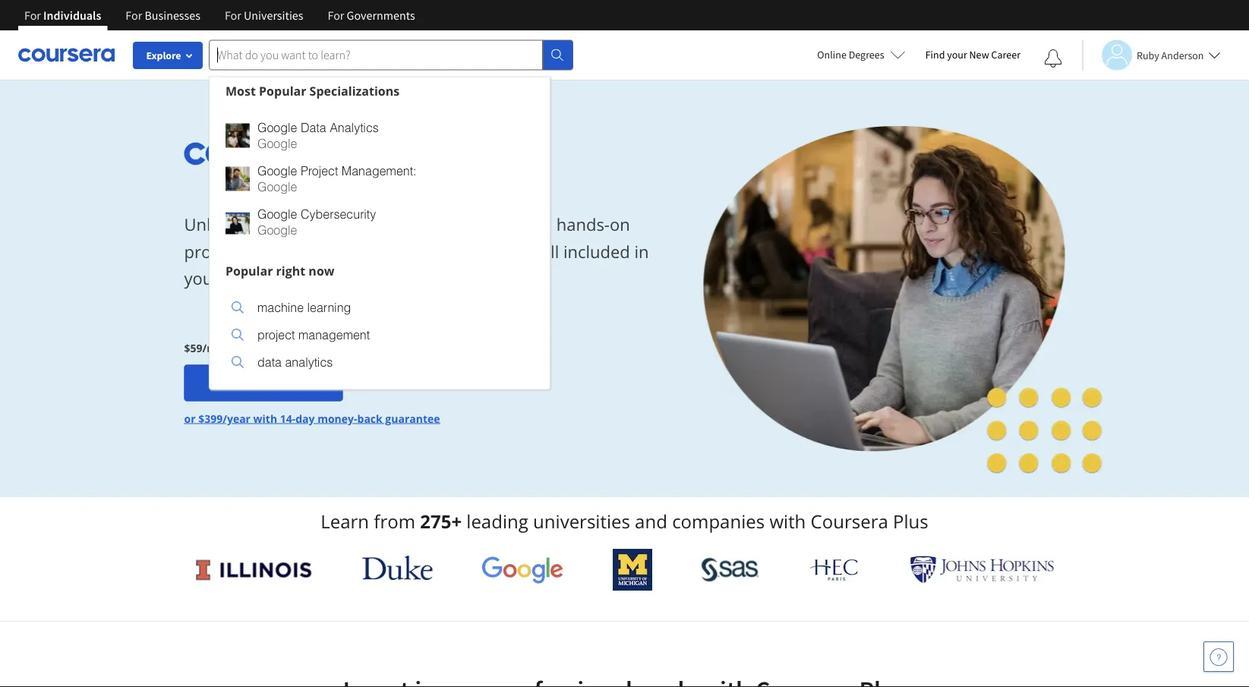 Task type: locate. For each thing, give the bounding box(es) containing it.
list box containing machine learning
[[210, 284, 550, 389]]

0 horizontal spatial and
[[255, 240, 285, 263]]

career
[[991, 48, 1021, 62]]

ruby anderson
[[1137, 48, 1204, 62]]

0 vertical spatial day
[[247, 375, 267, 391]]

day left the 'money-'
[[296, 411, 315, 425]]

list box containing google data analytics
[[210, 104, 550, 257]]

find
[[925, 48, 945, 62]]

governments
[[347, 8, 415, 23]]

for businesses
[[126, 8, 200, 23]]

4 for from the left
[[328, 8, 344, 23]]

0 horizontal spatial day
[[247, 375, 267, 391]]

your right find
[[947, 48, 967, 62]]

job-
[[289, 240, 319, 263]]

machine learning
[[257, 300, 351, 314]]

popular left right
[[226, 262, 273, 279]]

analytics
[[285, 355, 333, 369]]

1 vertical spatial popular
[[226, 262, 273, 279]]

anderson
[[1162, 48, 1204, 62]]

for
[[24, 8, 41, 23], [126, 8, 142, 23], [225, 8, 241, 23], [328, 8, 344, 23]]

explore button
[[133, 42, 203, 69]]

day
[[247, 375, 267, 391], [296, 411, 315, 425]]

1 vertical spatial with
[[770, 509, 806, 534]]

and up university of michigan image
[[635, 509, 667, 534]]

data analytics
[[257, 355, 333, 369]]

1 list box from the top
[[210, 104, 550, 257]]

on
[[610, 213, 630, 236]]

start 7-day free trial
[[208, 375, 319, 391]]

right
[[276, 262, 305, 279]]

0 vertical spatial list box
[[210, 104, 550, 257]]

popular
[[259, 82, 306, 99], [226, 262, 273, 279]]

learn from 275+ leading universities and companies with coursera plus
[[321, 509, 929, 534]]

for for governments
[[328, 8, 344, 23]]

None search field
[[209, 40, 573, 390]]

your
[[947, 48, 967, 62], [184, 267, 220, 289]]

free
[[269, 375, 292, 391]]

anytime
[[285, 340, 329, 355]]

ruby
[[1137, 48, 1159, 62]]

hec paris image
[[808, 554, 861, 585]]

What do you want to learn? text field
[[209, 40, 543, 70]]

3 for from the left
[[225, 8, 241, 23]]

with left 14-
[[253, 411, 277, 425]]

project
[[301, 164, 338, 178]]

learn
[[321, 509, 369, 534]]

project management
[[257, 328, 370, 342]]

for governments
[[328, 8, 415, 23]]

7,000+
[[340, 213, 392, 236]]

most
[[226, 82, 256, 99]]

suggestion image image up projects,
[[226, 210, 250, 234]]

2 for from the left
[[126, 8, 142, 23]]

leading
[[466, 509, 528, 534]]

banner navigation
[[12, 0, 427, 30]]

/year
[[223, 411, 251, 425]]

for left individuals
[[24, 8, 41, 23]]

show notifications image
[[1044, 49, 1062, 68]]

1 horizontal spatial day
[[296, 411, 315, 425]]

1 vertical spatial your
[[184, 267, 220, 289]]

day inside button
[[247, 375, 267, 391]]

coursera plus image
[[184, 143, 415, 165]]

with left coursera on the right
[[770, 509, 806, 534]]

back
[[357, 411, 383, 425]]

with
[[253, 411, 277, 425], [770, 509, 806, 534]]

unlimited access to 7,000+ world-class courses, hands-on projects, and job-ready certificate programs—all included in your subscription
[[184, 213, 649, 289]]

data
[[301, 120, 326, 134]]

0 horizontal spatial your
[[184, 267, 220, 289]]

day left the free
[[247, 375, 267, 391]]

and
[[255, 240, 285, 263], [635, 509, 667, 534]]

most popular specializations
[[226, 82, 400, 99]]

or
[[184, 411, 196, 425]]

2 google from the top
[[257, 136, 297, 150]]

cybersecurity
[[301, 207, 376, 221]]

list box
[[210, 104, 550, 257], [210, 284, 550, 389]]

0 vertical spatial your
[[947, 48, 967, 62]]

johns hopkins university image
[[910, 556, 1054, 584]]

start
[[208, 375, 235, 391]]

google
[[257, 120, 297, 134], [257, 136, 297, 150], [257, 164, 297, 178], [257, 180, 297, 194], [257, 207, 297, 221], [257, 223, 297, 237]]

included
[[563, 240, 630, 263]]

1 for from the left
[[24, 8, 41, 23]]

$59 /month, cancel anytime
[[184, 340, 329, 355]]

0 vertical spatial with
[[253, 411, 277, 425]]

for left universities
[[225, 8, 241, 23]]

your down projects,
[[184, 267, 220, 289]]

suggestion image image
[[226, 123, 250, 148], [226, 167, 250, 191], [226, 210, 250, 234], [232, 301, 244, 314], [232, 329, 244, 341], [232, 356, 244, 368]]

popular right now
[[226, 262, 334, 279]]

14-
[[280, 411, 296, 425]]

to
[[319, 213, 335, 236]]

for universities
[[225, 8, 303, 23]]

suggestion image image up the unlimited
[[226, 167, 250, 191]]

1 horizontal spatial and
[[635, 509, 667, 534]]

2 list box from the top
[[210, 284, 550, 389]]

popular right most
[[259, 82, 306, 99]]

1 vertical spatial list box
[[210, 284, 550, 389]]

find your new career
[[925, 48, 1021, 62]]

and up subscription in the top of the page
[[255, 240, 285, 263]]

0 vertical spatial and
[[255, 240, 285, 263]]

courses,
[[487, 213, 552, 236]]

universities
[[244, 8, 303, 23]]

for left businesses
[[126, 8, 142, 23]]

analytics
[[330, 120, 379, 134]]

suggestion image image left cancel
[[232, 329, 244, 341]]

for left 'governments'
[[328, 8, 344, 23]]

0 vertical spatial popular
[[259, 82, 306, 99]]



Task type: describe. For each thing, give the bounding box(es) containing it.
1 google from the top
[[257, 120, 297, 134]]

duke university image
[[362, 556, 433, 580]]

list box for popular right now
[[210, 284, 550, 389]]

suggestion image image down /month, on the left of the page
[[232, 356, 244, 368]]

list box for most popular specializations
[[210, 104, 550, 257]]

1 horizontal spatial with
[[770, 509, 806, 534]]

help center image
[[1210, 648, 1228, 666]]

cancel
[[248, 340, 282, 355]]

7-
[[237, 375, 247, 391]]

access
[[265, 213, 315, 236]]

companies
[[672, 509, 765, 534]]

none search field containing most popular specializations
[[209, 40, 573, 390]]

google cybersecurity google
[[257, 207, 376, 237]]

management:
[[342, 164, 417, 178]]

universities
[[533, 509, 630, 534]]

google data analytics google
[[257, 120, 379, 150]]

1 horizontal spatial your
[[947, 48, 967, 62]]

subscription
[[224, 267, 320, 289]]

certificate
[[368, 240, 444, 263]]

now
[[309, 262, 334, 279]]

0 horizontal spatial with
[[253, 411, 277, 425]]

$399
[[198, 411, 223, 425]]

for for individuals
[[24, 8, 41, 23]]

for for businesses
[[126, 8, 142, 23]]

machine
[[257, 300, 304, 314]]

university of illinois at urbana-champaign image
[[195, 558, 313, 582]]

coursera image
[[18, 43, 115, 67]]

hands-
[[556, 213, 610, 236]]

1 vertical spatial and
[[635, 509, 667, 534]]

$59
[[184, 340, 202, 355]]

in
[[634, 240, 649, 263]]

management
[[298, 328, 370, 342]]

find your new career link
[[918, 46, 1028, 65]]

ruby anderson button
[[1082, 40, 1221, 70]]

degrees
[[849, 48, 884, 62]]

4 google from the top
[[257, 180, 297, 194]]

university of michigan image
[[613, 549, 652, 591]]

1 vertical spatial day
[[296, 411, 315, 425]]

ready
[[319, 240, 363, 263]]

specializations
[[310, 82, 400, 99]]

online degrees button
[[805, 38, 918, 71]]

your inside unlimited access to 7,000+ world-class courses, hands-on projects, and job-ready certificate programs—all included in your subscription
[[184, 267, 220, 289]]

or $399 /year with 14-day money-back guarantee
[[184, 411, 440, 425]]

project
[[257, 328, 295, 342]]

6 google from the top
[[257, 223, 297, 237]]

businesses
[[145, 8, 200, 23]]

sas image
[[701, 558, 759, 582]]

5 google from the top
[[257, 207, 297, 221]]

google image
[[482, 556, 564, 584]]

and inside unlimited access to 7,000+ world-class courses, hands-on projects, and job-ready certificate programs—all included in your subscription
[[255, 240, 285, 263]]

plus
[[893, 509, 929, 534]]

online
[[817, 48, 847, 62]]

suggestion image image up /month, on the left of the page
[[232, 301, 244, 314]]

275+
[[420, 509, 462, 534]]

from
[[374, 509, 415, 534]]

learning
[[307, 300, 351, 314]]

programs—all
[[449, 240, 559, 263]]

data
[[257, 355, 282, 369]]

3 google from the top
[[257, 164, 297, 178]]

trial
[[295, 375, 319, 391]]

/month,
[[202, 340, 245, 355]]

for for universities
[[225, 8, 241, 23]]

individuals
[[43, 8, 101, 23]]

class
[[446, 213, 483, 236]]

autocomplete results list box
[[209, 76, 551, 390]]

suggestion image image down most
[[226, 123, 250, 148]]

google project management: google
[[257, 164, 417, 194]]

projects,
[[184, 240, 251, 263]]

new
[[969, 48, 989, 62]]

online degrees
[[817, 48, 884, 62]]

unlimited
[[184, 213, 260, 236]]

world-
[[396, 213, 446, 236]]

coursera
[[811, 509, 888, 534]]

guarantee
[[385, 411, 440, 425]]

for individuals
[[24, 8, 101, 23]]

money-
[[318, 411, 357, 425]]

start 7-day free trial button
[[184, 365, 343, 401]]

explore
[[146, 49, 181, 62]]



Task type: vqa. For each thing, say whether or not it's contained in the screenshot.
ready
yes



